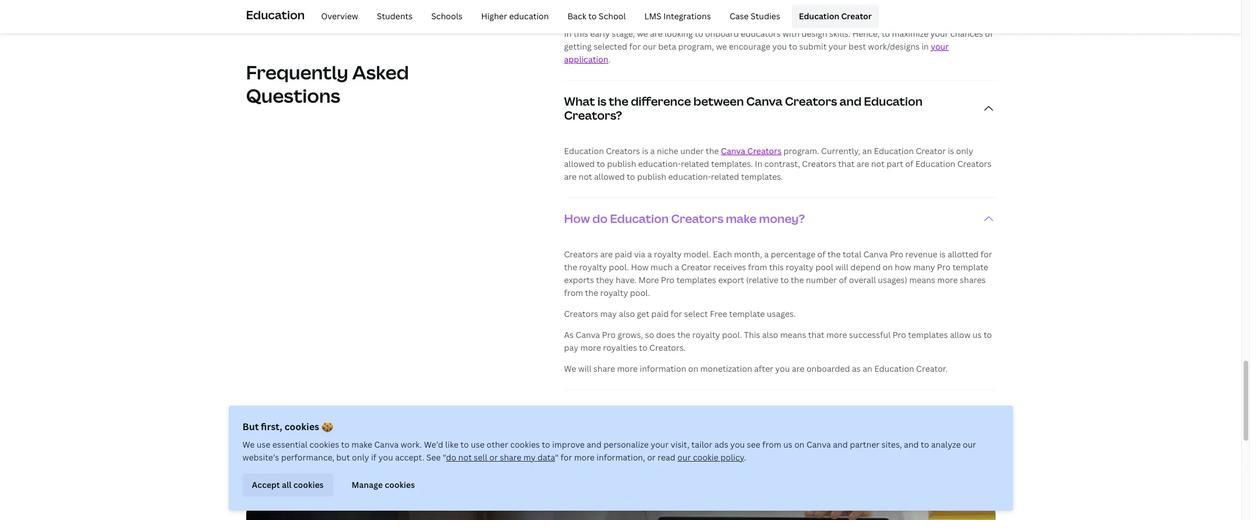 Task type: describe. For each thing, give the bounding box(es) containing it.
is inside creators are paid via a royalty model. each month, a percentage of the total canva pro revenue is allotted for the royalty pool. how much a creator receives from this royalty pool will depend on how many pro template exports they have. more pro templates export (relative to the number of overall usages) means more shares from the royalty pool.
[[940, 249, 946, 260]]

best
[[849, 41, 867, 52]]

your down skills.
[[829, 41, 847, 52]]

personalize
[[604, 439, 649, 450]]

pool. inside as canva pro grows, so does the royalty pool. this also means that more successful pro templates allow us to pay more royalties to creators.
[[722, 329, 743, 340]]

0 vertical spatial education-
[[639, 158, 681, 169]]

selected
[[594, 41, 628, 52]]

first,
[[261, 420, 282, 433]]

education creators is a niche under the canva creators
[[564, 145, 782, 156]]

more down improve
[[574, 452, 595, 463]]

getting
[[564, 41, 592, 52]]

of inside 'program. currently, an education creator is only allowed to publish education-related templates. in contrast, creators that are not part of education creators are not allowed to publish education-related templates.'
[[906, 158, 914, 169]]

as canva pro grows, so does the royalty pool. this also means that more successful pro templates allow us to pay more royalties to creators.
[[564, 329, 993, 353]]

asked
[[352, 60, 409, 85]]

royalties
[[603, 342, 637, 353]]

cookies up my
[[510, 439, 540, 450]]

creators may also get paid for select free template usages.
[[564, 308, 796, 319]]

contrast,
[[765, 158, 801, 169]]

our inside in this early stage, we are looking to onboard educators with design skills. hence, to maximize your chances of getting selected for our beta program, we encourage you to submit your best work/designs in
[[643, 41, 657, 52]]

0 vertical spatial also
[[619, 308, 635, 319]]

pro down much
[[661, 274, 675, 285]]

make inside dropdown button
[[726, 211, 757, 226]]

and right "sites," at right
[[904, 439, 919, 450]]

your left chances
[[931, 28, 949, 39]]

this inside creators are paid via a royalty model. each month, a percentage of the total canva pro revenue is allotted for the royalty pool. how much a creator receives from this royalty pool will depend on how many pro template exports they have. more pro templates export (relative to the number of overall usages) means more shares from the royalty pool.
[[770, 262, 784, 273]]

i have submitted an application. what is next? button
[[564, 390, 996, 432]]

1 vertical spatial on
[[689, 363, 699, 374]]

how do education creators make money? button
[[564, 198, 996, 240]]

get
[[637, 308, 650, 319]]

will inside creators are paid via a royalty model. each month, a percentage of the total canva pro revenue is allotted for the royalty pool. how much a creator receives from this royalty pool will depend on how many pro template exports they have. more pro templates export (relative to the number of overall usages) means more shares from the royalty pool.
[[836, 262, 849, 273]]

depend
[[851, 262, 881, 273]]

and left partner on the bottom right of page
[[833, 439, 848, 450]]

creator inside creators are paid via a royalty model. each month, a percentage of the total canva pro revenue is allotted for the royalty pool. how much a creator receives from this royalty pool will depend on how many pro template exports they have. more pro templates export (relative to the number of overall usages) means more shares from the royalty pool.
[[682, 262, 712, 273]]

to right like in the bottom left of the page
[[461, 439, 469, 450]]

education creator
[[799, 10, 872, 21]]

to up "program,"
[[695, 28, 704, 39]]

my
[[524, 452, 536, 463]]

for down improve
[[561, 452, 572, 463]]

higher
[[481, 10, 507, 21]]

may
[[601, 308, 617, 319]]

with
[[783, 28, 800, 39]]

frequently asked questions
[[246, 60, 409, 108]]

are inside in this early stage, we are looking to onboard educators with design skills. hence, to maximize your chances of getting selected for our beta program, we encourage you to submit your best work/designs in
[[650, 28, 663, 39]]

the right under
[[706, 145, 719, 156]]

0 horizontal spatial not
[[459, 452, 472, 463]]

improve
[[552, 439, 585, 450]]

you right if
[[379, 452, 393, 463]]

data
[[538, 452, 555, 463]]

schools link
[[425, 5, 470, 28]]

1 vertical spatial education-
[[669, 171, 711, 182]]

you right after
[[776, 363, 790, 374]]

for left select
[[671, 308, 683, 319]]

we will share more information on monetization after you are onboarded as an education creator.
[[564, 363, 948, 374]]

chances
[[951, 28, 984, 39]]

royalty down they
[[601, 287, 628, 298]]

a right month,
[[765, 249, 769, 260]]

0 horizontal spatial will
[[579, 363, 592, 374]]

only inside we use essential cookies to make canva work. we'd like to use other cookies to improve and personalize your visit, tailor ads you see from us on canva and partner sites, and to analyze our website's performance, but only if you accept. see "
[[352, 452, 369, 463]]

us inside as canva pro grows, so does the royalty pool. this also means that more successful pro templates allow us to pay more royalties to creators.
[[973, 329, 982, 340]]

school
[[599, 10, 626, 21]]

frequently
[[246, 60, 349, 85]]

as
[[853, 363, 861, 374]]

a right much
[[675, 262, 680, 273]]

back
[[568, 10, 587, 21]]

education
[[509, 10, 549, 21]]

this inside in this early stage, we are looking to onboard educators with design skills. hence, to maximize your chances of getting selected for our beta program, we encourage you to submit your best work/designs in
[[574, 28, 588, 39]]

templates inside as canva pro grows, so does the royalty pool. this also means that more successful pro templates allow us to pay more royalties to creators.
[[909, 329, 948, 340]]

a left niche on the top
[[651, 145, 655, 156]]

canva inside what is the difference between canva creators and education creators?
[[747, 93, 783, 109]]

1 vertical spatial .
[[744, 452, 746, 463]]

overview link
[[314, 5, 365, 28]]

back to school link
[[561, 5, 633, 28]]

on inside we use essential cookies to make canva work. we'd like to use other cookies to improve and personalize your visit, tailor ads you see from us on canva and partner sites, and to analyze our website's performance, but only if you accept. see "
[[795, 439, 805, 450]]

select
[[685, 308, 708, 319]]

0 vertical spatial allowed
[[564, 158, 595, 169]]

a right via
[[648, 249, 652, 260]]

encourage
[[729, 41, 771, 52]]

2 horizontal spatial not
[[872, 158, 885, 169]]

like
[[445, 439, 459, 450]]

money?
[[759, 211, 805, 226]]

to right "allow" at bottom right
[[984, 329, 993, 340]]

2 " from the left
[[555, 452, 559, 463]]

more right pay
[[581, 342, 601, 353]]

manage cookies button
[[342, 474, 424, 497]]

are inside creators are paid via a royalty model. each month, a percentage of the total canva pro revenue is allotted for the royalty pool. how much a creator receives from this royalty pool will depend on how many pro template exports they have. more pro templates export (relative to the number of overall usages) means more shares from the royalty pool.
[[601, 249, 613, 260]]

onboarded
[[807, 363, 851, 374]]

percentage
[[771, 249, 816, 260]]

to down so
[[639, 342, 648, 353]]

accept.
[[395, 452, 425, 463]]

accept all cookies button
[[243, 474, 333, 497]]

canva up if
[[374, 439, 399, 450]]

an inside dropdown button
[[662, 403, 677, 419]]

of left overall
[[839, 274, 848, 285]]

also inside as canva pro grows, so does the royalty pool. this also means that more successful pro templates allow us to pay more royalties to creators.
[[763, 329, 779, 340]]

to down creators?
[[597, 158, 605, 169]]

to inside creators are paid via a royalty model. each month, a percentage of the total canva pro revenue is allotted for the royalty pool. how much a creator receives from this royalty pool will depend on how many pro template exports they have. more pro templates export (relative to the number of overall usages) means more shares from the royalty pool.
[[781, 274, 789, 285]]

more
[[639, 274, 659, 285]]

you inside in this early stage, we are looking to onboard educators with design skills. hence, to maximize your chances of getting selected for our beta program, we encourage you to submit your best work/designs in
[[773, 41, 787, 52]]

case studies link
[[723, 5, 788, 28]]

program. currently, an education creator is only allowed to publish education-related templates. in contrast, creators that are not part of education creators are not allowed to publish education-related templates.
[[564, 145, 992, 182]]

0 horizontal spatial we
[[637, 28, 648, 39]]

creators inside creators are paid via a royalty model. each month, a percentage of the total canva pro revenue is allotted for the royalty pool. how much a creator receives from this royalty pool will depend on how many pro template exports they have. more pro templates export (relative to the number of overall usages) means more shares from the royalty pool.
[[564, 249, 599, 260]]

on inside creators are paid via a royalty model. each month, a percentage of the total canva pro revenue is allotted for the royalty pool. how much a creator receives from this royalty pool will depend on how many pro template exports they have. more pro templates export (relative to the number of overall usages) means more shares from the royalty pool.
[[883, 262, 893, 273]]

partner
[[850, 439, 880, 450]]

they
[[596, 274, 614, 285]]

analyze
[[932, 439, 961, 450]]

1 vertical spatial allowed
[[594, 171, 625, 182]]

manage
[[352, 479, 383, 490]]

1 horizontal spatial paid
[[652, 308, 669, 319]]

0 horizontal spatial related
[[681, 158, 710, 169]]

overview
[[321, 10, 358, 21]]

1 vertical spatial templates.
[[742, 171, 783, 182]]

ads
[[715, 439, 729, 450]]

and inside what is the difference between canva creators and education creators?
[[840, 93, 862, 109]]

2 vertical spatial our
[[678, 452, 691, 463]]

cookies down 🍪
[[310, 439, 339, 450]]

beta
[[659, 41, 677, 52]]

1 vertical spatial not
[[579, 171, 592, 182]]

1 vertical spatial an
[[863, 363, 873, 374]]

in inside 'program. currently, an education creator is only allowed to publish education-related templates. in contrast, creators that are not part of education creators are not allowed to publish education-related templates.'
[[755, 158, 763, 169]]

0 horizontal spatial .
[[609, 54, 611, 65]]

canva creators link
[[721, 145, 782, 156]]

canva down next?
[[807, 439, 831, 450]]

templates inside creators are paid via a royalty model. each month, a percentage of the total canva pro revenue is allotted for the royalty pool. how much a creator receives from this royalty pool will depend on how many pro template exports they have. more pro templates export (relative to the number of overall usages) means more shares from the royalty pool.
[[677, 274, 717, 285]]

cookies inside button
[[385, 479, 415, 490]]

0 horizontal spatial do
[[446, 452, 457, 463]]

what inside what is the difference between canva creators and education creators?
[[564, 93, 595, 109]]

we for we will share more information on monetization after you are onboarded as an education creator.
[[564, 363, 577, 374]]

1 vertical spatial pool.
[[630, 287, 650, 298]]

from inside we use essential cookies to make canva work. we'd like to use other cookies to improve and personalize your visit, tailor ads you see from us on canva and partner sites, and to analyze our website's performance, but only if you accept. see "
[[763, 439, 782, 450]]

policy
[[721, 452, 744, 463]]

submitted
[[600, 403, 660, 419]]

usages.
[[767, 308, 796, 319]]

your inside we use essential cookies to make canva work. we'd like to use other cookies to improve and personalize your visit, tailor ads you see from us on canva and partner sites, and to analyze our website's performance, but only if you accept. see "
[[651, 439, 669, 450]]

sell
[[474, 452, 488, 463]]

1 use from the left
[[257, 439, 271, 450]]

we for we use essential cookies to make canva work. we'd like to use other cookies to improve and personalize your visit, tailor ads you see from us on canva and partner sites, and to analyze our website's performance, but only if you accept. see "
[[243, 439, 255, 450]]

the inside what is the difference between canva creators and education creators?
[[609, 93, 629, 109]]

of inside in this early stage, we are looking to onboard educators with design skills. hence, to maximize your chances of getting selected for our beta program, we encourage you to submit your best work/designs in
[[986, 28, 994, 39]]

stage,
[[612, 28, 635, 39]]

creators inside what is the difference between canva creators and education creators?
[[785, 93, 838, 109]]

means inside creators are paid via a royalty model. each month, a percentage of the total canva pro revenue is allotted for the royalty pool. how much a creator receives from this royalty pool will depend on how many pro template exports they have. more pro templates export (relative to the number of overall usages) means more shares from the royalty pool.
[[910, 274, 936, 285]]

have
[[570, 403, 598, 419]]

total
[[843, 249, 862, 260]]

allotted
[[948, 249, 979, 260]]

receives
[[714, 262, 747, 273]]

application.
[[679, 403, 747, 419]]

skills.
[[830, 28, 851, 39]]

pro right successful
[[893, 329, 907, 340]]

the up pool
[[828, 249, 841, 260]]

overall
[[850, 274, 876, 285]]

pro up royalties
[[602, 329, 616, 340]]

difference
[[631, 93, 691, 109]]

0 horizontal spatial share
[[500, 452, 522, 463]]

do inside dropdown button
[[593, 211, 608, 226]]

1 horizontal spatial we
[[716, 41, 727, 52]]

0 horizontal spatial template
[[730, 308, 765, 319]]

successful
[[850, 329, 891, 340]]

make inside we use essential cookies to make canva work. we'd like to use other cookies to improve and personalize your visit, tailor ads you see from us on canva and partner sites, and to analyze our website's performance, but only if you accept. see "
[[352, 439, 372, 450]]

export
[[719, 274, 745, 285]]

lms
[[645, 10, 662, 21]]

other
[[487, 439, 508, 450]]

we use essential cookies to make canva work. we'd like to use other cookies to improve and personalize your visit, tailor ads you see from us on canva and partner sites, and to analyze our website's performance, but only if you accept. see "
[[243, 439, 977, 463]]

canva inside as canva pro grows, so does the royalty pool. this also means that more successful pro templates allow us to pay more royalties to creators.
[[576, 329, 600, 340]]

shares
[[960, 274, 986, 285]]



Task type: vqa. For each thing, say whether or not it's contained in the screenshot.
all
yes



Task type: locate. For each thing, give the bounding box(es) containing it.
more down royalties
[[618, 363, 638, 374]]

will down total
[[836, 262, 849, 273]]

next?
[[794, 403, 826, 419]]

to up but
[[341, 439, 350, 450]]

1 vertical spatial from
[[564, 287, 583, 298]]

1 horizontal spatial creator
[[842, 10, 872, 21]]

template
[[953, 262, 989, 273], [730, 308, 765, 319]]

0 horizontal spatial we
[[243, 439, 255, 450]]

2 use from the left
[[471, 439, 485, 450]]

.
[[609, 54, 611, 65], [744, 452, 746, 463]]

in
[[564, 28, 572, 39], [755, 158, 763, 169]]

0 vertical spatial from
[[749, 262, 768, 273]]

1 horizontal spatial related
[[711, 171, 740, 182]]

exports
[[564, 274, 594, 285]]

allow
[[950, 329, 971, 340]]

a
[[651, 145, 655, 156], [648, 249, 652, 260], [765, 249, 769, 260], [675, 262, 680, 273]]

1 horizontal spatial what
[[749, 403, 780, 419]]

that inside 'program. currently, an education creator is only allowed to publish education-related templates. in contrast, creators that are not part of education creators are not allowed to publish education-related templates.'
[[839, 158, 855, 169]]

1 horizontal spatial will
[[836, 262, 849, 273]]

of up pool
[[818, 249, 826, 260]]

free
[[710, 308, 728, 319]]

cookies right all
[[294, 479, 324, 490]]

an inside 'program. currently, an education creator is only allowed to publish education-related templates. in contrast, creators that are not part of education creators are not allowed to publish education-related templates.'
[[863, 145, 872, 156]]

how
[[895, 262, 912, 273]]

this
[[745, 329, 761, 340]]

1 vertical spatial we
[[716, 41, 727, 52]]

2 horizontal spatial pool.
[[722, 329, 743, 340]]

creators?
[[564, 107, 623, 123]]

canva right as
[[576, 329, 600, 340]]

" inside we use essential cookies to make canva work. we'd like to use other cookies to improve and personalize your visit, tailor ads you see from us on canva and partner sites, and to analyze our website's performance, but only if you accept. see "
[[443, 452, 446, 463]]

1 vertical spatial us
[[784, 439, 793, 450]]

use up website's
[[257, 439, 271, 450]]

publish down education creators is a niche under the canva creators
[[607, 158, 637, 169]]

what is the difference between canva creators and education creators?
[[564, 93, 923, 123]]

0 vertical spatial that
[[839, 158, 855, 169]]

are
[[650, 28, 663, 39], [857, 158, 870, 169], [564, 171, 577, 182], [601, 249, 613, 260], [792, 363, 805, 374]]

see
[[427, 452, 441, 463]]

1 horizontal spatial .
[[744, 452, 746, 463]]

our right analyze
[[963, 439, 977, 450]]

creator
[[842, 10, 872, 21], [916, 145, 946, 156], [682, 262, 712, 273]]

1 vertical spatial what
[[749, 403, 780, 419]]

1 vertical spatial that
[[809, 329, 825, 340]]

. down selected
[[609, 54, 611, 65]]

usages)
[[878, 274, 908, 285]]

share down other
[[500, 452, 522, 463]]

of
[[986, 28, 994, 39], [906, 158, 914, 169], [818, 249, 826, 260], [839, 274, 848, 285]]

pool. up the "have."
[[609, 262, 629, 273]]

part
[[887, 158, 904, 169]]

your up read
[[651, 439, 669, 450]]

what
[[564, 93, 595, 109], [749, 403, 780, 419]]

creators are paid via a royalty model. each month, a percentage of the total canva pro revenue is allotted for the royalty pool. how much a creator receives from this royalty pool will depend on how many pro template exports they have. more pro templates export (relative to the number of overall usages) means more shares from the royalty pool.
[[564, 249, 993, 298]]

menu bar containing overview
[[310, 5, 879, 28]]

work/designs
[[869, 41, 920, 52]]

program,
[[679, 41, 714, 52]]

0 vertical spatial this
[[574, 28, 588, 39]]

to up work/designs
[[882, 28, 891, 39]]

of right chances
[[986, 28, 994, 39]]

how
[[564, 211, 590, 226], [631, 262, 649, 273]]

1 vertical spatial related
[[711, 171, 740, 182]]

or right sell
[[490, 452, 498, 463]]

2 horizontal spatial creator
[[916, 145, 946, 156]]

lms integrations
[[645, 10, 711, 21]]

us right see
[[784, 439, 793, 450]]

(relative
[[747, 274, 779, 285]]

royalty up they
[[580, 262, 607, 273]]

2 or from the left
[[648, 452, 656, 463]]

more left shares
[[938, 274, 958, 285]]

but
[[337, 452, 350, 463]]

0 horizontal spatial make
[[352, 439, 372, 450]]

education- down niche on the top
[[639, 158, 681, 169]]

we down pay
[[564, 363, 577, 374]]

royalty down percentage
[[786, 262, 814, 273]]

do not sell or share my data " for more information, or read our cookie policy .
[[446, 452, 746, 463]]

menu bar
[[310, 5, 879, 28]]

sites,
[[882, 439, 902, 450]]

0 horizontal spatial how
[[564, 211, 590, 226]]

1 horizontal spatial we
[[564, 363, 577, 374]]

number
[[806, 274, 837, 285]]

template up shares
[[953, 262, 989, 273]]

paid inside creators are paid via a royalty model. each month, a percentage of the total canva pro revenue is allotted for the royalty pool. how much a creator receives from this royalty pool will depend on how many pro template exports they have. more pro templates export (relative to the number of overall usages) means more shares from the royalty pool.
[[615, 249, 632, 260]]

your application link
[[564, 41, 949, 65]]

0 vertical spatial templates.
[[712, 158, 753, 169]]

0 vertical spatial us
[[973, 329, 982, 340]]

0 vertical spatial only
[[957, 145, 974, 156]]

cookie
[[693, 452, 719, 463]]

how do education creators make money?
[[564, 211, 805, 226]]

we down the onboard
[[716, 41, 727, 52]]

for inside creators are paid via a royalty model. each month, a percentage of the total canva pro revenue is allotted for the royalty pool. how much a creator receives from this royalty pool will depend on how many pro template exports they have. more pro templates export (relative to the number of overall usages) means more shares from the royalty pool.
[[981, 249, 993, 260]]

. right cookie
[[744, 452, 746, 463]]

read
[[658, 452, 676, 463]]

creator inside 'program. currently, an education creator is only allowed to publish education-related templates. in contrast, creators that are not part of education creators are not allowed to publish education-related templates.'
[[916, 145, 946, 156]]

after
[[755, 363, 774, 374]]

1 vertical spatial will
[[579, 363, 592, 374]]

0 horizontal spatial what
[[564, 93, 595, 109]]

how inside creators are paid via a royalty model. each month, a percentage of the total canva pro revenue is allotted for the royalty pool. how much a creator receives from this royalty pool will depend on how many pro template exports they have. more pro templates export (relative to the number of overall usages) means more shares from the royalty pool.
[[631, 262, 649, 273]]

use up sell
[[471, 439, 485, 450]]

1 horizontal spatial use
[[471, 439, 485, 450]]

related down canva creators link
[[711, 171, 740, 182]]

1 vertical spatial template
[[730, 308, 765, 319]]

paid left via
[[615, 249, 632, 260]]

only
[[957, 145, 974, 156], [352, 452, 369, 463]]

all
[[282, 479, 292, 490]]

templates down model.
[[677, 274, 717, 285]]

in inside in this early stage, we are looking to onboard educators with design skills. hence, to maximize your chances of getting selected for our beta program, we encourage you to submit your best work/designs in
[[564, 28, 572, 39]]

2 horizontal spatial on
[[883, 262, 893, 273]]

and up do not sell or share my data " for more information, or read our cookie policy .
[[587, 439, 602, 450]]

use
[[257, 439, 271, 450], [471, 439, 485, 450]]

from up (relative
[[749, 262, 768, 273]]

0 horizontal spatial "
[[443, 452, 446, 463]]

1 horizontal spatial only
[[957, 145, 974, 156]]

1 horizontal spatial template
[[953, 262, 989, 273]]

0 vertical spatial paid
[[615, 249, 632, 260]]

1 vertical spatial this
[[770, 262, 784, 273]]

onboard
[[706, 28, 739, 39]]

pro right many
[[938, 262, 951, 273]]

pool.
[[609, 262, 629, 273], [630, 287, 650, 298], [722, 329, 743, 340]]

make up month,
[[726, 211, 757, 226]]

1 vertical spatial paid
[[652, 308, 669, 319]]

monetization
[[701, 363, 753, 374]]

more left successful
[[827, 329, 848, 340]]

0 vertical spatial what
[[564, 93, 595, 109]]

information
[[640, 363, 687, 374]]

an right currently,
[[863, 145, 872, 156]]

that up onboarded
[[809, 329, 825, 340]]

0 horizontal spatial pool.
[[609, 262, 629, 273]]

creators.
[[650, 342, 686, 353]]

0 horizontal spatial only
[[352, 452, 369, 463]]

to inside back to school link
[[589, 10, 597, 21]]

paid right get
[[652, 308, 669, 319]]

2 horizontal spatial our
[[963, 439, 977, 450]]

to down education creators is a niche under the canva creators
[[627, 171, 635, 182]]

education- down under
[[669, 171, 711, 182]]

1 vertical spatial make
[[352, 439, 372, 450]]

that down currently,
[[839, 158, 855, 169]]

higher education
[[481, 10, 549, 21]]

1 horizontal spatial means
[[910, 274, 936, 285]]

canva right under
[[721, 145, 746, 156]]

canva up depend
[[864, 249, 888, 260]]

1 horizontal spatial how
[[631, 262, 649, 273]]

education creator link
[[792, 5, 879, 28]]

1 vertical spatial creator
[[916, 145, 946, 156]]

you down with
[[773, 41, 787, 52]]

1 horizontal spatial pool.
[[630, 287, 650, 298]]

hence,
[[853, 28, 880, 39]]

1 horizontal spatial share
[[594, 363, 616, 374]]

from right see
[[763, 439, 782, 450]]

0 horizontal spatial templates
[[677, 274, 717, 285]]

is inside what is the difference between canva creators and education creators?
[[598, 93, 607, 109]]

1 vertical spatial in
[[755, 158, 763, 169]]

0 horizontal spatial paid
[[615, 249, 632, 260]]

0 horizontal spatial us
[[784, 439, 793, 450]]

we right stage, at top
[[637, 28, 648, 39]]

1 horizontal spatial not
[[579, 171, 592, 182]]

in up the getting
[[564, 28, 572, 39]]

information,
[[597, 452, 646, 463]]

how inside dropdown button
[[564, 211, 590, 226]]

2 vertical spatial creator
[[682, 262, 712, 273]]

your right in
[[931, 41, 949, 52]]

1 horizontal spatial make
[[726, 211, 757, 226]]

cookies inside 'button'
[[294, 479, 324, 490]]

i
[[564, 403, 568, 419]]

canva right the between
[[747, 93, 783, 109]]

for right allotted
[[981, 249, 993, 260]]

pay
[[564, 342, 579, 353]]

on up usages)
[[883, 262, 893, 273]]

also right this
[[763, 329, 779, 340]]

publish down niche on the top
[[637, 171, 667, 182]]

our inside we use essential cookies to make canva work. we'd like to use other cookies to improve and personalize your visit, tailor ads you see from us on canva and partner sites, and to analyze our website's performance, but only if you accept. see "
[[963, 439, 977, 450]]

students link
[[370, 5, 420, 28]]

our left beta
[[643, 41, 657, 52]]

1 " from the left
[[443, 452, 446, 463]]

an right as
[[863, 363, 873, 374]]

templates left "allow" at bottom right
[[909, 329, 948, 340]]

1 horizontal spatial templates
[[909, 329, 948, 340]]

templates. down canva creators link
[[712, 158, 753, 169]]

1 horizontal spatial publish
[[637, 171, 667, 182]]

to left analyze
[[921, 439, 930, 450]]

0 vertical spatial creator
[[842, 10, 872, 21]]

an up visit,
[[662, 403, 677, 419]]

website's
[[243, 452, 279, 463]]

1 vertical spatial how
[[631, 262, 649, 273]]

0 vertical spatial publish
[[607, 158, 637, 169]]

more inside creators are paid via a royalty model. each month, a percentage of the total canva pro revenue is allotted for the royalty pool. how much a creator receives from this royalty pool will depend on how many pro template exports they have. more pro templates export (relative to the number of overall usages) means more shares from the royalty pool.
[[938, 274, 958, 285]]

revenue
[[906, 249, 938, 260]]

to up data
[[542, 439, 551, 450]]

1 or from the left
[[490, 452, 498, 463]]

0 horizontal spatial also
[[619, 308, 635, 319]]

lms integrations link
[[638, 5, 718, 28]]

for
[[630, 41, 641, 52], [981, 249, 993, 260], [671, 308, 683, 319], [561, 452, 572, 463]]

between
[[694, 93, 744, 109]]

your inside your application
[[931, 41, 949, 52]]

1 horizontal spatial do
[[593, 211, 608, 226]]

" right "see"
[[443, 452, 446, 463]]

to right (relative
[[781, 274, 789, 285]]

the down exports
[[585, 287, 599, 298]]

1 vertical spatial publish
[[637, 171, 667, 182]]

0 vertical spatial template
[[953, 262, 989, 273]]

the left the number
[[791, 274, 804, 285]]

for inside in this early stage, we are looking to onboard educators with design skills. hence, to maximize your chances of getting selected for our beta program, we encourage you to submit your best work/designs in
[[630, 41, 641, 52]]

application
[[564, 54, 609, 65]]

is inside 'program. currently, an education creator is only allowed to publish education-related templates. in contrast, creators that are not part of education creators are not allowed to publish education-related templates.'
[[948, 145, 955, 156]]

on right information
[[689, 363, 699, 374]]

template inside creators are paid via a royalty model. each month, a percentage of the total canva pro revenue is allotted for the royalty pool. how much a creator receives from this royalty pool will depend on how many pro template exports they have. more pro templates export (relative to the number of overall usages) means more shares from the royalty pool.
[[953, 262, 989, 273]]

have.
[[616, 274, 637, 285]]

education-
[[639, 158, 681, 169], [669, 171, 711, 182]]

us inside we use essential cookies to make canva work. we'd like to use other cookies to improve and personalize your visit, tailor ads you see from us on canva and partner sites, and to analyze our website's performance, but only if you accept. see "
[[784, 439, 793, 450]]

0 horizontal spatial our
[[643, 41, 657, 52]]

royalty inside as canva pro grows, so does the royalty pool. this also means that more successful pro templates allow us to pay more royalties to creators.
[[693, 329, 721, 340]]

the right does
[[678, 329, 691, 340]]

means inside as canva pro grows, so does the royalty pool. this also means that more successful pro templates allow us to pay more royalties to creators.
[[781, 329, 807, 340]]

program.
[[784, 145, 820, 156]]

schools
[[432, 10, 463, 21]]

case
[[730, 10, 749, 21]]

0 horizontal spatial that
[[809, 329, 825, 340]]

0 vertical spatial pool.
[[609, 262, 629, 273]]

2 vertical spatial on
[[795, 439, 805, 450]]

on down next?
[[795, 439, 805, 450]]

royalty
[[654, 249, 682, 260], [580, 262, 607, 273], [786, 262, 814, 273], [601, 287, 628, 298], [693, 329, 721, 340]]

0 horizontal spatial this
[[574, 28, 588, 39]]

related down under
[[681, 158, 710, 169]]

pool. down the more
[[630, 287, 650, 298]]

1 vertical spatial do
[[446, 452, 457, 463]]

royalty up much
[[654, 249, 682, 260]]

0 horizontal spatial means
[[781, 329, 807, 340]]

will
[[836, 262, 849, 273], [579, 363, 592, 374]]

for down stage, at top
[[630, 41, 641, 52]]

only inside 'program. currently, an education creator is only allowed to publish education-related templates. in contrast, creators that are not part of education creators are not allowed to publish education-related templates.'
[[957, 145, 974, 156]]

your
[[931, 28, 949, 39], [829, 41, 847, 52], [931, 41, 949, 52], [651, 439, 669, 450]]

make
[[726, 211, 757, 226], [352, 439, 372, 450]]

much
[[651, 262, 673, 273]]

in down canva creators link
[[755, 158, 763, 169]]

1 vertical spatial means
[[781, 329, 807, 340]]

cookies up essential
[[285, 420, 319, 433]]

education inside what is the difference between canva creators and education creators?
[[864, 93, 923, 109]]

what up see
[[749, 403, 780, 419]]

looking
[[665, 28, 693, 39]]

pro up "how"
[[890, 249, 904, 260]]

1 vertical spatial only
[[352, 452, 369, 463]]

this
[[574, 28, 588, 39], [770, 262, 784, 273]]

we up website's
[[243, 439, 255, 450]]

do
[[593, 211, 608, 226], [446, 452, 457, 463]]

share down royalties
[[594, 363, 616, 374]]

0 vertical spatial will
[[836, 262, 849, 273]]

not
[[872, 158, 885, 169], [579, 171, 592, 182], [459, 452, 472, 463]]

is
[[598, 93, 607, 109], [642, 145, 649, 156], [948, 145, 955, 156], [940, 249, 946, 260], [783, 403, 792, 419]]

means down many
[[910, 274, 936, 285]]

in
[[922, 41, 929, 52]]

model.
[[684, 249, 711, 260]]

paid
[[615, 249, 632, 260], [652, 308, 669, 319]]

template up this
[[730, 308, 765, 319]]

to
[[589, 10, 597, 21], [695, 28, 704, 39], [882, 28, 891, 39], [789, 41, 798, 52], [597, 158, 605, 169], [627, 171, 635, 182], [781, 274, 789, 285], [984, 329, 993, 340], [639, 342, 648, 353], [341, 439, 350, 450], [461, 439, 469, 450], [542, 439, 551, 450], [921, 439, 930, 450]]

0 horizontal spatial in
[[564, 28, 572, 39]]

we
[[637, 28, 648, 39], [716, 41, 727, 52]]

studies
[[751, 10, 781, 21]]

2 vertical spatial pool.
[[722, 329, 743, 340]]

or
[[490, 452, 498, 463], [648, 452, 656, 463]]

you up policy
[[731, 439, 745, 450]]

that inside as canva pro grows, so does the royalty pool. this also means that more successful pro templates allow us to pay more royalties to creators.
[[809, 329, 825, 340]]

0 vertical spatial on
[[883, 262, 893, 273]]

1 vertical spatial templates
[[909, 329, 948, 340]]

this up (relative
[[770, 262, 784, 273]]

visit,
[[671, 439, 690, 450]]

0 vertical spatial do
[[593, 211, 608, 226]]

but
[[243, 420, 259, 433]]

education inside menu bar
[[799, 10, 840, 21]]

us right "allow" at bottom right
[[973, 329, 982, 340]]

creator.
[[917, 363, 948, 374]]

0 vertical spatial how
[[564, 211, 590, 226]]

the up exports
[[564, 262, 578, 273]]

to down with
[[789, 41, 798, 52]]

1 horizontal spatial also
[[763, 329, 779, 340]]

if
[[371, 452, 377, 463]]

0 vertical spatial our
[[643, 41, 657, 52]]

"
[[443, 452, 446, 463], [555, 452, 559, 463]]

1 vertical spatial also
[[763, 329, 779, 340]]

as
[[564, 329, 574, 340]]

0 vertical spatial templates
[[677, 274, 717, 285]]

0 vertical spatial make
[[726, 211, 757, 226]]

the inside as canva pro grows, so does the royalty pool. this also means that more successful pro templates allow us to pay more royalties to creators.
[[678, 329, 691, 340]]

we inside we use essential cookies to make canva work. we'd like to use other cookies to improve and personalize your visit, tailor ads you see from us on canva and partner sites, and to analyze our website's performance, but only if you accept. see "
[[243, 439, 255, 450]]

2 vertical spatial an
[[662, 403, 677, 419]]

month,
[[734, 249, 763, 260]]

0 vertical spatial share
[[594, 363, 616, 374]]

canva inside creators are paid via a royalty model. each month, a percentage of the total canva pro revenue is allotted for the royalty pool. how much a creator receives from this royalty pool will depend on how many pro template exports they have. more pro templates export (relative to the number of overall usages) means more shares from the royalty pool.
[[864, 249, 888, 260]]



